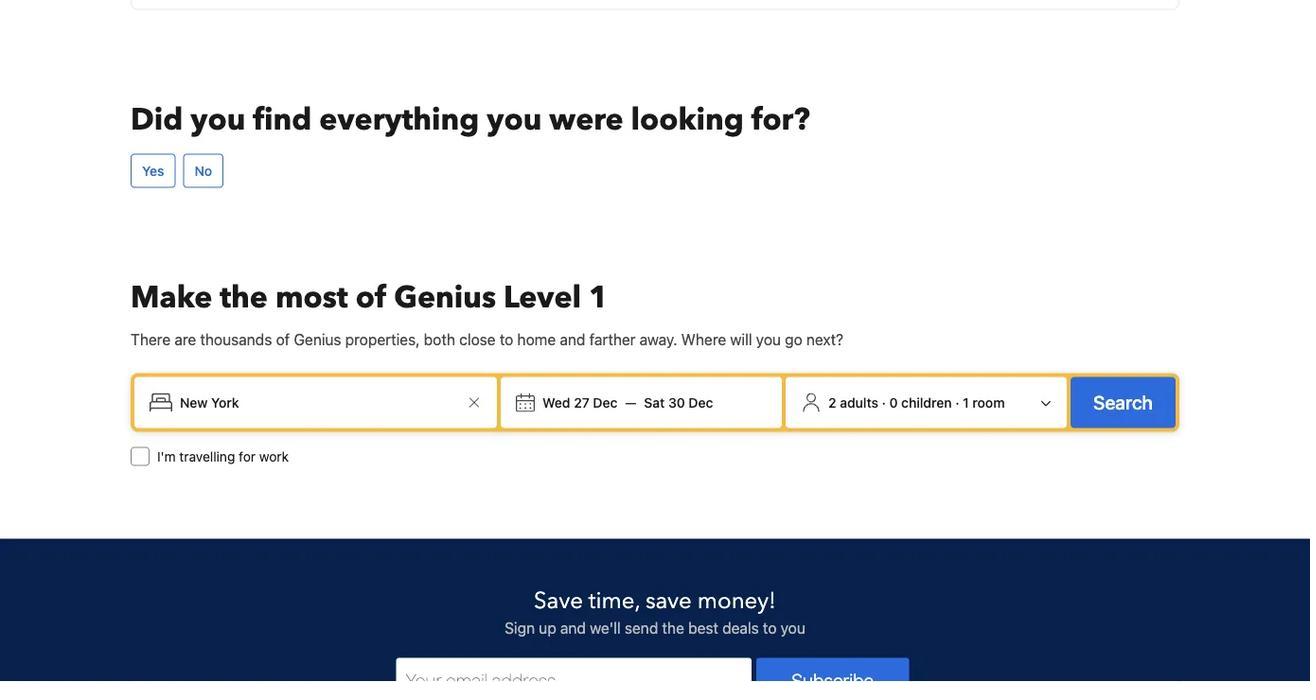 Task type: describe. For each thing, give the bounding box(es) containing it.
yes button
[[131, 154, 176, 188]]

will
[[730, 330, 752, 348]]

were
[[549, 99, 623, 140]]

time,
[[589, 586, 640, 617]]

are
[[174, 330, 196, 348]]

up
[[539, 619, 556, 637]]

to inside save time, save money! sign up and we'll send the best deals to you
[[763, 619, 777, 637]]

1 and from the top
[[560, 330, 585, 348]]

2 adults · 0 children · 1 room
[[828, 395, 1005, 410]]

go
[[785, 330, 802, 348]]

no
[[194, 163, 212, 178]]

for?
[[751, 99, 810, 140]]

everything
[[319, 99, 479, 140]]

travelling
[[179, 449, 235, 464]]

deals
[[722, 619, 759, 637]]

2 · from the left
[[955, 395, 959, 410]]

find
[[253, 99, 312, 140]]

adults
[[840, 395, 878, 410]]

close
[[459, 330, 496, 348]]

room
[[972, 395, 1005, 410]]

children
[[901, 395, 952, 410]]

wed 27 dec button
[[535, 386, 625, 420]]

there are thousands of genius properties, both close to home and farther away. where will you go next?
[[131, 330, 843, 348]]

1 · from the left
[[882, 395, 886, 410]]

0 horizontal spatial the
[[220, 277, 268, 318]]

away.
[[640, 330, 677, 348]]

30
[[668, 395, 685, 410]]

did you find everything you were looking for?
[[131, 99, 810, 140]]

you up no
[[191, 99, 245, 140]]

properties,
[[345, 330, 420, 348]]

home
[[517, 330, 556, 348]]

most
[[275, 277, 348, 318]]

0
[[889, 395, 898, 410]]

search button
[[1071, 377, 1176, 428]]

search
[[1093, 391, 1153, 413]]

sat
[[644, 395, 665, 410]]

you inside save time, save money! sign up and we'll send the best deals to you
[[781, 619, 805, 637]]

the inside save time, save money! sign up and we'll send the best deals to you
[[662, 619, 684, 637]]

send
[[625, 619, 658, 637]]



Task type: locate. For each thing, give the bounding box(es) containing it.
0 vertical spatial 1
[[589, 277, 608, 318]]

i'm
[[157, 449, 176, 464]]

where
[[681, 330, 726, 348]]

work
[[259, 449, 289, 464]]

Where are you going? field
[[172, 386, 463, 420]]

0 horizontal spatial genius
[[294, 330, 341, 348]]

you
[[191, 99, 245, 140], [487, 99, 542, 140], [756, 330, 781, 348], [781, 619, 805, 637]]

save time, save money! sign up and we'll send the best deals to you
[[505, 586, 805, 637]]

1
[[589, 277, 608, 318], [963, 395, 969, 410]]

genius down most
[[294, 330, 341, 348]]

and right home
[[560, 330, 585, 348]]

genius for properties,
[[294, 330, 341, 348]]

of for most
[[356, 277, 387, 318]]

0 vertical spatial the
[[220, 277, 268, 318]]

1 horizontal spatial to
[[763, 619, 777, 637]]

of right the thousands
[[276, 330, 290, 348]]

· left 0
[[882, 395, 886, 410]]

2 adults · 0 children · 1 room button
[[793, 385, 1059, 421]]

· right children
[[955, 395, 959, 410]]

money!
[[697, 586, 776, 617]]

save
[[645, 586, 692, 617]]

there
[[131, 330, 171, 348]]

sat 30 dec button
[[636, 386, 721, 420]]

1 dec from the left
[[593, 395, 617, 410]]

dec
[[593, 395, 617, 410], [689, 395, 713, 410]]

dec right 30
[[689, 395, 713, 410]]

yes
[[142, 163, 164, 178]]

1 horizontal spatial of
[[356, 277, 387, 318]]

2 dec from the left
[[689, 395, 713, 410]]

1 vertical spatial genius
[[294, 330, 341, 348]]

of
[[356, 277, 387, 318], [276, 330, 290, 348]]

0 horizontal spatial to
[[500, 330, 513, 348]]

farther
[[589, 330, 636, 348]]

1 left room
[[963, 395, 969, 410]]

for
[[239, 449, 256, 464]]

27
[[574, 395, 589, 410]]

make
[[131, 277, 212, 318]]

1 up "farther"
[[589, 277, 608, 318]]

you left the go
[[756, 330, 781, 348]]

0 horizontal spatial of
[[276, 330, 290, 348]]

genius
[[394, 277, 496, 318], [294, 330, 341, 348]]

no button
[[183, 154, 223, 188]]

1 inside button
[[963, 395, 969, 410]]

thousands
[[200, 330, 272, 348]]

0 horizontal spatial dec
[[593, 395, 617, 410]]

of up properties,
[[356, 277, 387, 318]]

save
[[534, 586, 583, 617]]

the
[[220, 277, 268, 318], [662, 619, 684, 637]]

and right up
[[560, 619, 586, 637]]

1 for ·
[[963, 395, 969, 410]]

wed
[[542, 395, 570, 410]]

i'm travelling for work
[[157, 449, 289, 464]]

0 vertical spatial genius
[[394, 277, 496, 318]]

wed 27 dec — sat 30 dec
[[542, 395, 713, 410]]

Your email address email field
[[396, 658, 752, 682]]

1 horizontal spatial 1
[[963, 395, 969, 410]]

to
[[500, 330, 513, 348], [763, 619, 777, 637]]

1 vertical spatial to
[[763, 619, 777, 637]]

and inside save time, save money! sign up and we'll send the best deals to you
[[560, 619, 586, 637]]

1 horizontal spatial genius
[[394, 277, 496, 318]]

1 vertical spatial and
[[560, 619, 586, 637]]

next?
[[806, 330, 843, 348]]

sign
[[505, 619, 535, 637]]

of for thousands
[[276, 330, 290, 348]]

0 vertical spatial to
[[500, 330, 513, 348]]

0 vertical spatial of
[[356, 277, 387, 318]]

you left the were
[[487, 99, 542, 140]]

dec right 27
[[593, 395, 617, 410]]

level
[[504, 277, 581, 318]]

genius for level
[[394, 277, 496, 318]]

1 vertical spatial of
[[276, 330, 290, 348]]

1 horizontal spatial dec
[[689, 395, 713, 410]]

1 vertical spatial the
[[662, 619, 684, 637]]

1 vertical spatial 1
[[963, 395, 969, 410]]

and
[[560, 330, 585, 348], [560, 619, 586, 637]]

genius up both
[[394, 277, 496, 318]]

0 horizontal spatial 1
[[589, 277, 608, 318]]

1 horizontal spatial ·
[[955, 395, 959, 410]]

to right close
[[500, 330, 513, 348]]

·
[[882, 395, 886, 410], [955, 395, 959, 410]]

1 for level
[[589, 277, 608, 318]]

the up the thousands
[[220, 277, 268, 318]]

to right deals
[[763, 619, 777, 637]]

the down save
[[662, 619, 684, 637]]

best
[[688, 619, 718, 637]]

1 horizontal spatial the
[[662, 619, 684, 637]]

did
[[131, 99, 183, 140]]

looking
[[631, 99, 744, 140]]

you right deals
[[781, 619, 805, 637]]

both
[[424, 330, 455, 348]]

2
[[828, 395, 836, 410]]

we'll
[[590, 619, 621, 637]]

0 vertical spatial and
[[560, 330, 585, 348]]

make the most of genius level 1
[[131, 277, 608, 318]]

0 horizontal spatial ·
[[882, 395, 886, 410]]

—
[[625, 395, 636, 410]]

2 and from the top
[[560, 619, 586, 637]]



Task type: vqa. For each thing, say whether or not it's contained in the screenshot.
I'm travelling for work
yes



